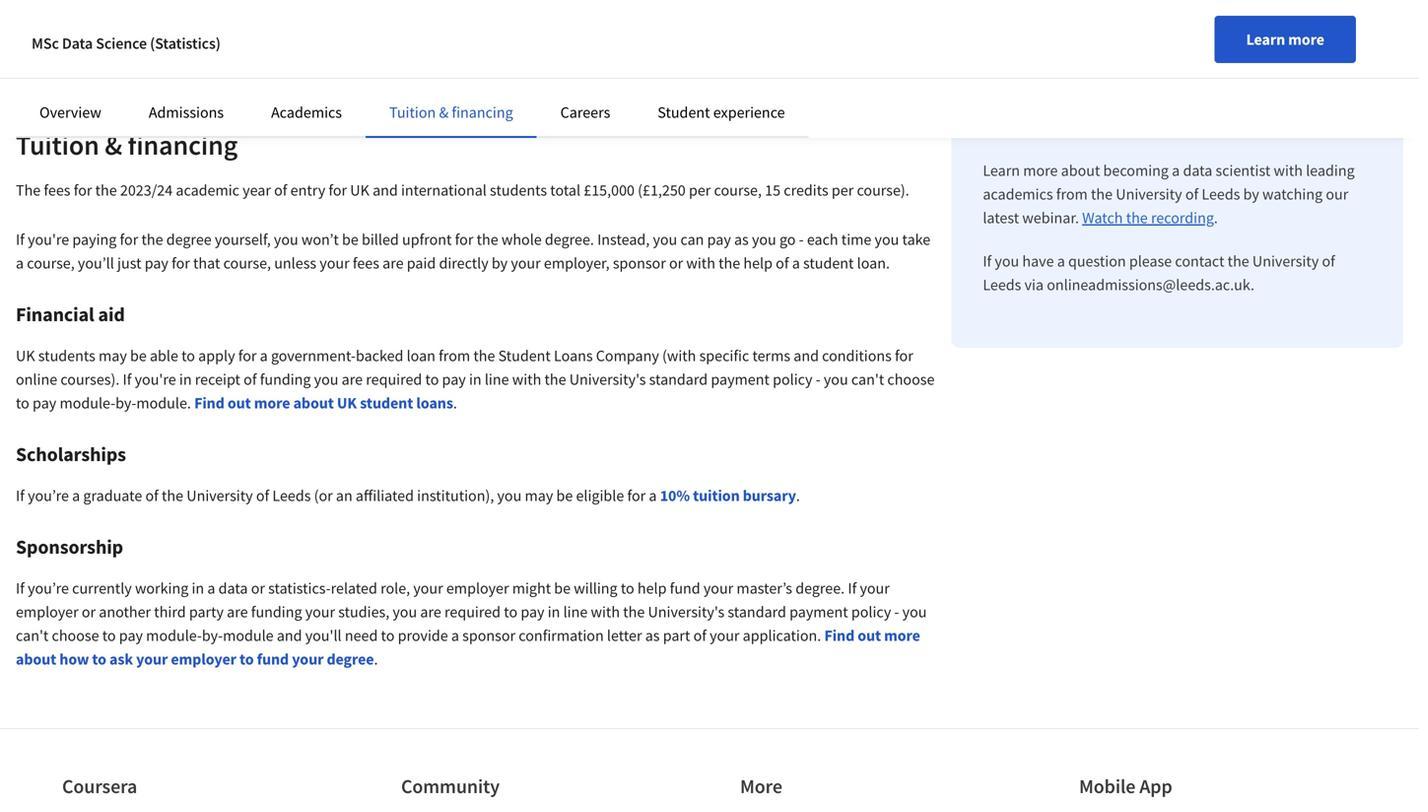 Task type: describe. For each thing, give the bounding box(es) containing it.
degree. inside if you're currently working in a data or statistics-related role, your employer might be willing to help fund your master's degree. if your employer or another third party are funding your studies, you are required to pay in line with the university's standard payment policy - you can't choose to pay module-by-module and you'll need to provide a sponsor confirmation letter as part of your application.
[[796, 579, 845, 598]]

0 horizontal spatial student
[[360, 393, 413, 413]]

0 horizontal spatial leeds
[[272, 486, 311, 506]]

tuition & financing link
[[389, 103, 513, 122]]

are inside if you're paying for the degree yourself, you won't be billed upfront for the whole degree. instead, you can pay as you go - each time you take a course, you'll just pay for that course, unless your fees are paid directly by your employer, sponsor or with the help of a student loan.
[[383, 253, 404, 273]]

terms
[[753, 346, 791, 366]]

required inside uk students may be able to apply for a government-backed loan from the student loans company (with specific terms and conditions for online courses). if you're in receipt of funding you are required to pay in line with the university's standard payment policy - you can't choose to pay module-by-module.
[[366, 370, 422, 389]]

government-
[[271, 346, 356, 366]]

careers link
[[561, 103, 611, 122]]

1 vertical spatial or
[[251, 579, 265, 598]]

0 vertical spatial students
[[490, 180, 547, 200]]

module- inside if you're currently working in a data or statistics-related role, your employer might be willing to help fund your master's degree. if your employer or another third party are funding your studies, you are required to pay in line with the university's standard payment policy - you can't choose to pay module-by-module and you'll need to provide a sponsor confirmation letter as part of your application.
[[146, 626, 202, 646]]

academics
[[271, 103, 342, 122]]

pay down might
[[521, 602, 545, 622]]

leeds inside "learn more about becoming a data scientist with leading academics from the university of leeds by watching our latest webinar."
[[1202, 184, 1241, 204]]

role,
[[381, 579, 410, 598]]

the inside "learn more about becoming a data scientist with leading academics from the university of leeds by watching our latest webinar."
[[1091, 184, 1113, 204]]

a up financial
[[16, 253, 24, 273]]

student inside if you're paying for the degree yourself, you won't be billed upfront for the whole degree. instead, you can pay as you go - each time you take a course, you'll just pay for that course, unless your fees are paid directly by your employer, sponsor or with the help of a student loan.
[[804, 253, 854, 273]]

the right loan
[[474, 346, 495, 366]]

with inside uk students may be able to apply for a government-backed loan from the student loans company (with specific terms and conditions for online courses). if you're in receipt of funding you are required to pay in line with the university's standard payment policy - you can't choose to pay module-by-module.
[[512, 370, 542, 389]]

you'll
[[78, 253, 114, 273]]

credits
[[784, 180, 829, 200]]

sponsorship
[[16, 535, 123, 560]]

apply
[[198, 346, 235, 366]]

0 horizontal spatial financing
[[128, 128, 238, 162]]

related
[[331, 579, 377, 598]]

you are
[[393, 602, 442, 622]]

our
[[1326, 184, 1349, 204]]

statistics-
[[268, 579, 331, 598]]

if you're currently working in a data or statistics-related role, your employer might be willing to help fund your master's degree. if your employer or another third party are funding your studies, you are required to pay in line with the university's standard payment policy - you can't choose to pay module-by-module and you'll need to provide a sponsor confirmation letter as part of your application.
[[16, 579, 927, 646]]

science
[[96, 34, 147, 53]]

degree inside find out more about how to ask your employer to fund your degree
[[327, 650, 374, 669]]

2023/24
[[120, 180, 173, 200]]

find out more about how to ask your employer to fund your degree
[[16, 626, 921, 669]]

0 horizontal spatial employer
[[16, 602, 79, 622]]

by- inside if you're currently working in a data or statistics-related role, your employer might be willing to help fund your master's degree. if your employer or another third party are funding your studies, you are required to pay in line with the university's standard payment policy - you can't choose to pay module-by-module and you'll need to provide a sponsor confirmation letter as part of your application.
[[202, 626, 223, 646]]

pay right just
[[145, 253, 168, 273]]

you're for currently
[[28, 579, 69, 598]]

community
[[401, 774, 500, 799]]

or inside if you're paying for the degree yourself, you won't be billed upfront for the whole degree. instead, you can pay as you go - each time you take a course, you'll just pay for that course, unless your fees are paid directly by your employer, sponsor or with the help of a student loan.
[[669, 253, 683, 273]]

as inside if you're currently working in a data or statistics-related role, your employer might be willing to help fund your master's degree. if your employer or another third party are funding your studies, you are required to pay in line with the university's standard payment policy - you can't choose to pay module-by-module and you'll need to provide a sponsor confirmation letter as part of your application.
[[646, 626, 660, 646]]

total
[[550, 180, 581, 200]]

with inside if you're currently working in a data or statistics-related role, your employer might be willing to help fund your master's degree. if your employer or another third party are funding your studies, you are required to pay in line with the university's standard payment policy - you can't choose to pay module-by-module and you'll need to provide a sponsor confirmation letter as part of your application.
[[591, 602, 620, 622]]

part
[[663, 626, 691, 646]]

be left eligible
[[557, 486, 573, 506]]

(statistics)
[[150, 34, 221, 53]]

2 horizontal spatial employer
[[447, 579, 509, 598]]

to right willing
[[621, 579, 635, 598]]

1 horizontal spatial may
[[525, 486, 553, 506]]

loans
[[416, 393, 453, 413]]

scholarships
[[16, 442, 126, 467]]

paid
[[407, 253, 436, 273]]

if for have
[[983, 251, 992, 271]]

if for a
[[16, 486, 25, 506]]

student experience
[[658, 103, 785, 122]]

payment inside if you're currently working in a data or statistics-related role, your employer might be willing to help fund your master's degree. if your employer or another third party are funding your studies, you are required to pay in line with the university's standard payment policy - you can't choose to pay module-by-module and you'll need to provide a sponsor confirmation letter as part of your application.
[[790, 602, 849, 622]]

can
[[681, 230, 704, 249]]

currently
[[72, 579, 132, 598]]

question
[[1069, 251, 1127, 271]]

pay down online on the top left of page
[[33, 393, 56, 413]]

0 vertical spatial tuition & financing
[[389, 103, 513, 122]]

standard inside uk students may be able to apply for a government-backed loan from the student loans company (with specific terms and conditions for online courses). if you're in receipt of funding you are required to pay in line with the university's standard payment policy - you can't choose to pay module-by-module.
[[649, 370, 708, 389]]

. down need
[[374, 650, 378, 669]]

uk inside uk students may be able to apply for a government-backed loan from the student loans company (with specific terms and conditions for online courses). if you're in receipt of funding you are required to pay in line with the university's standard payment policy - you can't choose to pay module-by-module.
[[16, 346, 35, 366]]

degree. inside if you're paying for the degree yourself, you won't be billed upfront for the whole degree. instead, you can pay as you go - each time you take a course, you'll just pay for that course, unless your fees are paid directly by your employer, sponsor or with the help of a student loan.
[[545, 230, 594, 249]]

scientist
[[1216, 161, 1271, 180]]

party
[[189, 602, 224, 622]]

module.
[[136, 393, 191, 413]]

the left 2023/24
[[95, 180, 117, 200]]

for right apply
[[238, 346, 257, 366]]

letter
[[607, 626, 642, 646]]

of inside uk students may be able to apply for a government-backed loan from the student loans company (with specific terms and conditions for online courses). if you're in receipt of funding you are required to pay in line with the university's standard payment policy - you can't choose to pay module-by-module.
[[244, 370, 257, 389]]

1 horizontal spatial and
[[373, 180, 398, 200]]

for up paying
[[74, 180, 92, 200]]

data inside "learn more about becoming a data scientist with leading academics from the university of leeds by watching our latest webinar."
[[1184, 161, 1213, 180]]

pay down another
[[119, 626, 143, 646]]

if for currently
[[16, 579, 25, 598]]

application.
[[743, 626, 822, 646]]

find for find out more about how to ask your employer to fund your degree
[[825, 626, 855, 646]]

entry
[[291, 180, 326, 200]]

a left 10%
[[649, 486, 657, 506]]

you inside if you have a question please contact the university of leeds via onlineadmissions@leeds.ac.uk.
[[995, 251, 1020, 271]]

to down online on the top left of page
[[16, 393, 29, 413]]

to up ask
[[102, 626, 116, 646]]

2 horizontal spatial course,
[[714, 180, 762, 200]]

1 vertical spatial &
[[105, 128, 122, 162]]

10% tuition bursary link
[[660, 486, 797, 506]]

you're inside uk students may be able to apply for a government-backed loan from the student loans company (with specific terms and conditions for online courses). if you're in receipt of funding you are required to pay in line with the university's standard payment policy - you can't choose to pay module-by-module.
[[135, 370, 176, 389]]

studies,
[[338, 602, 390, 622]]

help inside if you're paying for the degree yourself, you won't be billed upfront for the whole degree. instead, you can pay as you go - each time you take a course, you'll just pay for that course, unless your fees are paid directly by your employer, sponsor or with the help of a student loan.
[[744, 253, 773, 273]]

0 vertical spatial student
[[658, 103, 710, 122]]

another
[[99, 602, 151, 622]]

if you're paying for the degree yourself, you won't be billed upfront for the whole degree. instead, you can pay as you go - each time you take a course, you'll just pay for that course, unless your fees are paid directly by your employer, sponsor or with the help of a student loan.
[[16, 230, 931, 273]]

by inside if you're paying for the degree yourself, you won't be billed upfront for the whole degree. instead, you can pay as you go - each time you take a course, you'll just pay for that course, unless your fees are paid directly by your employer, sponsor or with the help of a student loan.
[[492, 253, 508, 273]]

policy inside if you're currently working in a data or statistics-related role, your employer might be willing to help fund your master's degree. if your employer or another third party are funding your studies, you are required to pay in line with the university's standard payment policy - you can't choose to pay module-by-module and you'll need to provide a sponsor confirmation letter as part of your application.
[[852, 602, 892, 622]]

of right "year"
[[274, 180, 287, 200]]

employer,
[[544, 253, 610, 273]]

app
[[1140, 774, 1173, 799]]

financial
[[16, 302, 94, 327]]

courses).
[[60, 370, 120, 389]]

1 horizontal spatial &
[[439, 103, 449, 122]]

be inside uk students may be able to apply for a government-backed loan from the student loans company (with specific terms and conditions for online courses). if you're in receipt of funding you are required to pay in line with the university's standard payment policy - you can't choose to pay module-by-module.
[[130, 346, 147, 366]]

uk students may be able to apply for a government-backed loan from the student loans company (with specific terms and conditions for online courses). if you're in receipt of funding you are required to pay in line with the university's standard payment policy - you can't choose to pay module-by-module.
[[16, 346, 935, 413]]

students inside uk students may be able to apply for a government-backed loan from the student loans company (with specific terms and conditions for online courses). if you're in receipt of funding you are required to pay in line with the university's standard payment policy - you can't choose to pay module-by-module.
[[38, 346, 95, 366]]

for up directly
[[455, 230, 474, 249]]

how
[[59, 650, 89, 669]]

module- inside uk students may be able to apply for a government-backed loan from the student loans company (with specific terms and conditions for online courses). if you're in receipt of funding you are required to pay in line with the university's standard payment policy - you can't choose to pay module-by-module.
[[60, 393, 115, 413]]

go
[[780, 230, 796, 249]]

are inside if you're currently working in a data or statistics-related role, your employer might be willing to help fund your master's degree. if your employer or another third party are funding your studies, you are required to pay in line with the university's standard payment policy - you can't choose to pay module-by-module and you'll need to provide a sponsor confirmation letter as part of your application.
[[227, 602, 248, 622]]

a inside "learn more about becoming a data scientist with leading academics from the university of leeds by watching our latest webinar."
[[1173, 161, 1180, 180]]

for right entry
[[329, 180, 347, 200]]

line inside if you're currently working in a data or statistics-related role, your employer might be willing to help fund your master's degree. if your employer or another third party are funding your studies, you are required to pay in line with the university's standard payment policy - you can't choose to pay module-by-module and you'll need to provide a sponsor confirmation letter as part of your application.
[[564, 602, 588, 622]]

find out more about uk student loans link
[[194, 393, 453, 413]]

a down go
[[792, 253, 800, 273]]

the inside if you have a question please contact the university of leeds via onlineadmissions@leeds.ac.uk.
[[1228, 251, 1250, 271]]

admissions link
[[149, 103, 224, 122]]

by inside "learn more about becoming a data scientist with leading academics from the university of leeds by watching our latest webinar."
[[1244, 184, 1260, 204]]

funding for statistics-
[[251, 602, 302, 622]]

as inside if you're paying for the degree yourself, you won't be billed upfront for the whole degree. instead, you can pay as you go - each time you take a course, you'll just pay for that course, unless your fees are paid directly by your employer, sponsor or with the help of a student loan.
[[735, 230, 749, 249]]

whole
[[502, 230, 542, 249]]

. up institution),
[[453, 393, 457, 413]]

funding for a
[[260, 370, 311, 389]]

the down loans
[[545, 370, 566, 389]]

latest
[[983, 208, 1020, 228]]

able
[[150, 346, 178, 366]]

upfront
[[402, 230, 452, 249]]

master's
[[737, 579, 793, 598]]

mobile
[[1080, 774, 1136, 799]]

leeds inside if you have a question please contact the university of leeds via onlineadmissions@leeds.ac.uk.
[[983, 275, 1022, 295]]

coursera
[[62, 774, 137, 799]]

that
[[193, 253, 220, 273]]

sponsor inside if you're paying for the degree yourself, you won't be billed upfront for the whole degree. instead, you can pay as you go - each time you take a course, you'll just pay for that course, unless your fees are paid directly by your employer, sponsor or with the help of a student loan.
[[613, 253, 666, 273]]

a up party
[[207, 579, 215, 598]]

. up contact
[[1215, 208, 1219, 228]]

an
[[336, 486, 353, 506]]

admissions
[[149, 103, 224, 122]]

0 horizontal spatial tuition
[[16, 128, 99, 162]]

financial aid
[[16, 302, 125, 327]]

conditions
[[822, 346, 892, 366]]

specific
[[700, 346, 750, 366]]

the up directly
[[477, 230, 499, 249]]

have
[[1023, 251, 1055, 271]]

to left ask
[[92, 650, 106, 669]]

1 horizontal spatial tuition
[[389, 103, 436, 122]]

for left that
[[172, 253, 190, 273]]

ask
[[109, 650, 133, 669]]

mobile app
[[1080, 774, 1173, 799]]

2 vertical spatial or
[[82, 602, 96, 622]]

are inside uk students may be able to apply for a government-backed loan from the student loans company (with specific terms and conditions for online courses). if you're in receipt of funding you are required to pay in line with the university's standard payment policy - you can't choose to pay module-by-module.
[[342, 370, 363, 389]]

for up just
[[120, 230, 138, 249]]

if right 'master's' on the right bottom
[[848, 579, 857, 598]]

required inside if you're currently working in a data or statistics-related role, your employer might be willing to help fund your master's degree. if your employer or another third party are funding your studies, you are required to pay in line with the university's standard payment policy - you can't choose to pay module-by-module and you'll need to provide a sponsor confirmation letter as part of your application.
[[445, 602, 501, 622]]

to down module
[[240, 650, 254, 669]]

student inside uk students may be able to apply for a government-backed loan from the student loans company (with specific terms and conditions for online courses). if you're in receipt of funding you are required to pay in line with the university's standard payment policy - you can't choose to pay module-by-module.
[[498, 346, 551, 366]]

out for find out more about uk student loans .
[[228, 393, 251, 413]]

be inside if you're currently working in a data or statistics-related role, your employer might be willing to help fund your master's degree. if your employer or another third party are funding your studies, you are required to pay in line with the university's standard payment policy - you can't choose to pay module-by-module and you'll need to provide a sponsor confirmation letter as part of your application.
[[554, 579, 571, 598]]

a right the provide
[[451, 626, 459, 646]]

employer inside find out more about how to ask your employer to fund your degree
[[171, 650, 237, 669]]

(£1,250
[[638, 180, 686, 200]]

about inside "learn more about becoming a data scientist with leading academics from the university of leeds by watching our latest webinar."
[[1062, 161, 1101, 180]]

graduate
[[83, 486, 142, 506]]

of inside if you're currently working in a data or statistics-related role, your employer might be willing to help fund your master's degree. if your employer or another third party are funding your studies, you are required to pay in line with the university's standard payment policy - you can't choose to pay module-by-module and you'll need to provide a sponsor confirmation letter as part of your application.
[[694, 626, 707, 646]]

unless
[[274, 253, 317, 273]]

the up specific
[[719, 253, 741, 273]]

the fees for the 2023/24 academic year of entry for uk and international students total £15,000 (£1,250 per course, 15 credits per course).
[[16, 180, 910, 200]]

the right graduate at the left of the page
[[162, 486, 183, 506]]

can't inside uk students may be able to apply for a government-backed loan from the student loans company (with specific terms and conditions for online courses). if you're in receipt of funding you are required to pay in line with the university's standard payment policy - you can't choose to pay module-by-module.
[[852, 370, 885, 389]]

10%
[[660, 486, 690, 506]]

provide
[[398, 626, 448, 646]]

pay right can
[[708, 230, 731, 249]]

academics link
[[271, 103, 342, 122]]

by- inside uk students may be able to apply for a government-backed loan from the student loans company (with specific terms and conditions for online courses). if you're in receipt of funding you are required to pay in line with the university's standard payment policy - you can't choose to pay module-by-module.
[[115, 393, 136, 413]]



Task type: locate. For each thing, give the bounding box(es) containing it.
2 vertical spatial about
[[16, 650, 56, 669]]

1 vertical spatial payment
[[790, 602, 849, 622]]

0 vertical spatial about
[[1062, 161, 1101, 180]]

university's inside uk students may be able to apply for a government-backed loan from the student loans company (with specific terms and conditions for online courses). if you're in receipt of funding you are required to pay in line with the university's standard payment policy - you can't choose to pay module-by-module.
[[570, 370, 646, 389]]

company
[[596, 346, 659, 366]]

1 horizontal spatial policy
[[852, 602, 892, 622]]

a inside uk students may be able to apply for a government-backed loan from the student loans company (with specific terms and conditions for online courses). if you're in receipt of funding you are required to pay in line with the university's standard payment policy - you can't choose to pay module-by-module.
[[260, 346, 268, 366]]

take
[[903, 230, 931, 249]]

to right able
[[182, 346, 195, 366]]

eligible
[[576, 486, 624, 506]]

1 horizontal spatial university
[[1116, 184, 1183, 204]]

1 horizontal spatial module-
[[146, 626, 202, 646]]

sponsor down might
[[463, 626, 516, 646]]

you're inside if you're currently working in a data or statistics-related role, your employer might be willing to help fund your master's degree. if your employer or another third party are funding your studies, you are required to pay in line with the university's standard payment policy - you can't choose to pay module-by-module and you'll need to provide a sponsor confirmation letter as part of your application.
[[28, 579, 69, 598]]

1 horizontal spatial tuition & financing
[[389, 103, 513, 122]]

tuition up international
[[389, 103, 436, 122]]

0 vertical spatial learn
[[1247, 30, 1286, 49]]

if down the
[[16, 230, 25, 249]]

0 vertical spatial or
[[669, 253, 683, 273]]

0 vertical spatial line
[[485, 370, 509, 389]]

you're down sponsorship
[[28, 579, 69, 598]]

0 horizontal spatial students
[[38, 346, 95, 366]]

as left go
[[735, 230, 749, 249]]

0 horizontal spatial help
[[638, 579, 667, 598]]

. right tuition
[[797, 486, 800, 506]]

if inside uk students may be able to apply for a government-backed loan from the student loans company (with specific terms and conditions for online courses). if you're in receipt of funding you are required to pay in line with the university's standard payment policy - you can't choose to pay module-by-module.
[[123, 370, 132, 389]]

degree inside if you're paying for the degree yourself, you won't be billed upfront for the whole degree. instead, you can pay as you go - each time you take a course, you'll just pay for that course, unless your fees are paid directly by your employer, sponsor or with the help of a student loan.
[[166, 230, 212, 249]]

payment down specific
[[711, 370, 770, 389]]

more
[[1289, 30, 1325, 49], [1024, 161, 1058, 180], [254, 393, 290, 413], [885, 626, 921, 646]]

about inside find out more about how to ask your employer to fund your degree
[[16, 650, 56, 669]]

or down currently
[[82, 602, 96, 622]]

1 vertical spatial standard
[[728, 602, 787, 622]]

if down scholarships
[[16, 486, 25, 506]]

0 horizontal spatial by-
[[115, 393, 136, 413]]

university inside "learn more about becoming a data scientist with leading academics from the university of leeds by watching our latest webinar."
[[1116, 184, 1183, 204]]

out inside find out more about how to ask your employer to fund your degree
[[858, 626, 882, 646]]

university's inside if you're currently working in a data or statistics-related role, your employer might be willing to help fund your master's degree. if your employer or another third party are funding your studies, you are required to pay in line with the university's standard payment policy - you can't choose to pay module-by-module and you'll need to provide a sponsor confirmation letter as part of your application.
[[648, 602, 725, 622]]

0 horizontal spatial tuition & financing
[[16, 128, 238, 162]]

1 vertical spatial out
[[858, 626, 882, 646]]

course,
[[714, 180, 762, 200], [27, 253, 75, 273], [223, 253, 271, 273]]

out for find out more about how to ask your employer to fund your degree
[[858, 626, 882, 646]]

1 horizontal spatial line
[[564, 602, 588, 622]]

directly
[[439, 253, 489, 273]]

international
[[401, 180, 487, 200]]

2 you're from the top
[[28, 579, 69, 598]]

more inside "learn more about becoming a data scientist with leading academics from the university of leeds by watching our latest webinar."
[[1024, 161, 1058, 180]]

module- down third
[[146, 626, 202, 646]]

find inside find out more about how to ask your employer to fund your degree
[[825, 626, 855, 646]]

if
[[16, 230, 25, 249], [983, 251, 992, 271], [123, 370, 132, 389], [16, 486, 25, 506], [16, 579, 25, 598], [848, 579, 857, 598]]

students left total
[[490, 180, 547, 200]]

tuition & financing
[[389, 103, 513, 122], [16, 128, 238, 162]]

degree. right 'master's' on the right bottom
[[796, 579, 845, 598]]

you're inside if you're paying for the degree yourself, you won't be billed upfront for the whole degree. instead, you can pay as you go - each time you take a course, you'll just pay for that course, unless your fees are paid directly by your employer, sponsor or with the help of a student loan.
[[28, 230, 69, 249]]

0 vertical spatial funding
[[260, 370, 311, 389]]

1 vertical spatial tuition & financing
[[16, 128, 238, 162]]

0 vertical spatial sponsor
[[613, 253, 666, 273]]

student down backed
[[360, 393, 413, 413]]

2 horizontal spatial and
[[794, 346, 819, 366]]

degree
[[166, 230, 212, 249], [327, 650, 374, 669]]

for right conditions
[[895, 346, 914, 366]]

help
[[744, 253, 773, 273], [638, 579, 667, 598]]

0 vertical spatial may
[[99, 346, 127, 366]]

institution),
[[417, 486, 494, 506]]

you
[[274, 230, 298, 249], [653, 230, 678, 249], [752, 230, 777, 249], [875, 230, 900, 249], [995, 251, 1020, 271], [314, 370, 339, 389], [824, 370, 849, 389], [497, 486, 522, 506], [903, 602, 927, 622]]

leeds
[[1202, 184, 1241, 204], [983, 275, 1022, 295], [272, 486, 311, 506]]

instead,
[[598, 230, 650, 249]]

onlineadmissions@leeds.ac.uk.
[[1047, 275, 1255, 295]]

1 horizontal spatial required
[[445, 602, 501, 622]]

0 horizontal spatial course,
[[27, 253, 75, 273]]

required down backed
[[366, 370, 422, 389]]

more inside find out more about how to ask your employer to fund your degree
[[885, 626, 921, 646]]

if inside if you have a question please contact the university of leeds via onlineadmissions@leeds.ac.uk.
[[983, 251, 992, 271]]

may inside uk students may be able to apply for a government-backed loan from the student loans company (with specific terms and conditions for online courses). if you're in receipt of funding you are required to pay in line with the university's standard payment policy - you can't choose to pay module-by-module.
[[99, 346, 127, 366]]

might
[[512, 579, 551, 598]]

0 vertical spatial can't
[[852, 370, 885, 389]]

1 horizontal spatial per
[[832, 180, 854, 200]]

course).
[[857, 180, 910, 200]]

0 horizontal spatial may
[[99, 346, 127, 366]]

of inside if you're paying for the degree yourself, you won't be billed upfront for the whole degree. instead, you can pay as you go - each time you take a course, you'll just pay for that course, unless your fees are paid directly by your employer, sponsor or with the help of a student loan.
[[776, 253, 789, 273]]

payment inside uk students may be able to apply for a government-backed loan from the student loans company (with specific terms and conditions for online courses). if you're in receipt of funding you are required to pay in line with the university's standard payment policy - you can't choose to pay module-by-module.
[[711, 370, 770, 389]]

1 vertical spatial data
[[219, 579, 248, 598]]

standard inside if you're currently working in a data or statistics-related role, your employer might be willing to help fund your master's degree. if your employer or another third party are funding your studies, you are required to pay in line with the university's standard payment policy - you can't choose to pay module-by-module and you'll need to provide a sponsor confirmation letter as part of your application.
[[728, 602, 787, 622]]

please
[[1130, 251, 1173, 271]]

financing up the fees for the 2023/24 academic year of entry for uk and international students total £15,000 (£1,250 per course, 15 credits per course). on the top of page
[[452, 103, 513, 122]]

1 horizontal spatial can't
[[852, 370, 885, 389]]

the inside if you're currently working in a data or statistics-related role, your employer might be willing to help fund your master's degree. if your employer or another third party are funding your studies, you are required to pay in line with the university's standard payment policy - you can't choose to pay module-by-module and you'll need to provide a sponsor confirmation letter as part of your application.
[[623, 602, 645, 622]]

if you have a question please contact the university of leeds via onlineadmissions@leeds.ac.uk.
[[983, 251, 1336, 295]]

2 vertical spatial employer
[[171, 650, 237, 669]]

learn more button
[[1215, 16, 1357, 63]]

find for find out more about uk student loans .
[[194, 393, 225, 413]]

if down sponsorship
[[16, 579, 25, 598]]

the right watch
[[1127, 208, 1148, 228]]

sponsor
[[613, 253, 666, 273], [463, 626, 516, 646]]

working
[[135, 579, 189, 598]]

degree down need
[[327, 650, 374, 669]]

about left how
[[16, 650, 56, 669]]

2 vertical spatial uk
[[337, 393, 357, 413]]

1 horizontal spatial payment
[[790, 602, 849, 622]]

student left loans
[[498, 346, 551, 366]]

university's up part
[[648, 602, 725, 622]]

confirmation
[[519, 626, 604, 646]]

0 horizontal spatial university's
[[570, 370, 646, 389]]

watching
[[1263, 184, 1323, 204]]

a right apply
[[260, 346, 268, 366]]

pay
[[708, 230, 731, 249], [145, 253, 168, 273], [442, 370, 466, 389], [33, 393, 56, 413], [521, 602, 545, 622], [119, 626, 143, 646]]

1 horizontal spatial course,
[[223, 253, 271, 273]]

learn for learn more
[[1247, 30, 1286, 49]]

0 horizontal spatial find
[[194, 393, 225, 413]]

more inside button
[[1289, 30, 1325, 49]]

0 horizontal spatial standard
[[649, 370, 708, 389]]

1 horizontal spatial find
[[825, 626, 855, 646]]

a left graduate at the left of the page
[[72, 486, 80, 506]]

academics
[[983, 184, 1054, 204]]

about
[[1062, 161, 1101, 180], [293, 393, 334, 413], [16, 650, 56, 669]]

can't down conditions
[[852, 370, 885, 389]]

0 vertical spatial university
[[1116, 184, 1183, 204]]

help down 15
[[744, 253, 773, 273]]

by- down courses).
[[115, 393, 136, 413]]

if for paying
[[16, 230, 25, 249]]

choose up how
[[52, 626, 99, 646]]

of right receipt
[[244, 370, 257, 389]]

choose inside uk students may be able to apply for a government-backed loan from the student loans company (with specific terms and conditions for online courses). if you're in receipt of funding you are required to pay in line with the university's standard payment policy - you can't choose to pay module-by-module.
[[888, 370, 935, 389]]

2 horizontal spatial or
[[669, 253, 683, 273]]

of down our
[[1323, 251, 1336, 271]]

1 vertical spatial find
[[825, 626, 855, 646]]

0 vertical spatial financing
[[452, 103, 513, 122]]

learn inside button
[[1247, 30, 1286, 49]]

1 vertical spatial are
[[342, 370, 363, 389]]

1 per from the left
[[689, 180, 711, 200]]

fees down billed
[[353, 253, 380, 273]]

1 vertical spatial you're
[[135, 370, 176, 389]]

15
[[765, 180, 781, 200]]

may
[[99, 346, 127, 366], [525, 486, 553, 506]]

fees inside if you're paying for the degree yourself, you won't be billed upfront for the whole degree. instead, you can pay as you go - each time you take a course, you'll just pay for that course, unless your fees are paid directly by your employer, sponsor or with the help of a student loan.
[[353, 253, 380, 273]]

overview link
[[39, 103, 101, 122]]

student left experience
[[658, 103, 710, 122]]

learn inside "learn more about becoming a data scientist with leading academics from the university of leeds by watching our latest webinar."
[[983, 161, 1020, 180]]

funding inside uk students may be able to apply for a government-backed loan from the student loans company (with specific terms and conditions for online courses). if you're in receipt of funding you are required to pay in line with the university's standard payment policy - you can't choose to pay module-by-module.
[[260, 370, 311, 389]]

1 horizontal spatial -
[[816, 370, 821, 389]]

of inside "learn more about becoming a data scientist with leading academics from the university of leeds by watching our latest webinar."
[[1186, 184, 1199, 204]]

a inside if you have a question please contact the university of leeds via onlineadmissions@leeds.ac.uk.
[[1058, 251, 1066, 271]]

1 vertical spatial required
[[445, 602, 501, 622]]

standard down 'master's' on the right bottom
[[728, 602, 787, 622]]

0 vertical spatial find
[[194, 393, 225, 413]]

the up watch
[[1091, 184, 1113, 204]]

1 vertical spatial -
[[816, 370, 821, 389]]

0 horizontal spatial data
[[219, 579, 248, 598]]

fund inside find out more about how to ask your employer to fund your degree
[[257, 650, 289, 669]]

third
[[154, 602, 186, 622]]

data inside if you're currently working in a data or statistics-related role, your employer might be willing to help fund your master's degree. if your employer or another third party are funding your studies, you are required to pay in line with the university's standard payment policy - you can't choose to pay module-by-module and you'll need to provide a sponsor confirmation letter as part of your application.
[[219, 579, 248, 598]]

1 vertical spatial can't
[[16, 626, 49, 646]]

university's down company at the top left of page
[[570, 370, 646, 389]]

leeds down "scientist"
[[1202, 184, 1241, 204]]

&
[[439, 103, 449, 122], [105, 128, 122, 162]]

for
[[74, 180, 92, 200], [329, 180, 347, 200], [120, 230, 138, 249], [455, 230, 474, 249], [172, 253, 190, 273], [238, 346, 257, 366], [895, 346, 914, 366], [628, 486, 646, 506]]

by- down party
[[202, 626, 223, 646]]

fees right the
[[44, 180, 71, 200]]

and right terms
[[794, 346, 819, 366]]

to right need
[[381, 626, 395, 646]]

and inside if you're currently working in a data or statistics-related role, your employer might be willing to help fund your master's degree. if your employer or another third party are funding your studies, you are required to pay in line with the university's standard payment policy - you can't choose to pay module-by-module and you'll need to provide a sponsor confirmation letter as part of your application.
[[277, 626, 302, 646]]

1 vertical spatial about
[[293, 393, 334, 413]]

and inside uk students may be able to apply for a government-backed loan from the student loans company (with specific terms and conditions for online courses). if you're in receipt of funding you are required to pay in line with the university's standard payment policy - you can't choose to pay module-by-module.
[[794, 346, 819, 366]]

policy inside uk students may be able to apply for a government-backed loan from the student loans company (with specific terms and conditions for online courses). if you're in receipt of funding you are required to pay in line with the university's standard payment policy - you can't choose to pay module-by-module.
[[773, 370, 813, 389]]

are down billed
[[383, 253, 404, 273]]

receipt
[[195, 370, 241, 389]]

employer up how
[[16, 602, 79, 622]]

as left part
[[646, 626, 660, 646]]

1 vertical spatial uk
[[16, 346, 35, 366]]

1 vertical spatial tuition
[[16, 128, 99, 162]]

tuition
[[389, 103, 436, 122], [16, 128, 99, 162]]

student down each
[[804, 253, 854, 273]]

uk down backed
[[337, 393, 357, 413]]

be inside if you're paying for the degree yourself, you won't be billed upfront for the whole degree. instead, you can pay as you go - each time you take a course, you'll just pay for that course, unless your fees are paid directly by your employer, sponsor or with the help of a student loan.
[[342, 230, 359, 249]]

out right application.
[[858, 626, 882, 646]]

uk right entry
[[350, 180, 370, 200]]

student
[[658, 103, 710, 122], [498, 346, 551, 366]]

careers
[[561, 103, 611, 122]]

course, left you'll
[[27, 253, 75, 273]]

be left billed
[[342, 230, 359, 249]]

sponsor down the instead, at the left top of page
[[613, 253, 666, 273]]

1 vertical spatial by
[[492, 253, 508, 273]]

2 per from the left
[[832, 180, 854, 200]]

fund inside if you're currently working in a data or statistics-related role, your employer might be willing to help fund your master's degree. if your employer or another third party are funding your studies, you are required to pay in line with the university's standard payment policy - you can't choose to pay module-by-module and you'll need to provide a sponsor confirmation letter as part of your application.
[[670, 579, 701, 598]]

university inside if you have a question please contact the university of leeds via onlineadmissions@leeds.ac.uk.
[[1253, 251, 1320, 271]]

required up find out more about how to ask your employer to fund your degree
[[445, 602, 501, 622]]

to down might
[[504, 602, 518, 622]]

the up just
[[141, 230, 163, 249]]

- inside uk students may be able to apply for a government-backed loan from the student loans company (with specific terms and conditions for online courses). if you're in receipt of funding you are required to pay in line with the university's standard payment policy - you can't choose to pay module-by-module.
[[816, 370, 821, 389]]

£15,000
[[584, 180, 635, 200]]

0 horizontal spatial -
[[799, 230, 804, 249]]

1 horizontal spatial by-
[[202, 626, 223, 646]]

if you're a graduate of the university of leeds (or an affiliated institution), you may be eligible for a 10% tuition bursary .
[[16, 486, 800, 506]]

fund down module
[[257, 650, 289, 669]]

as
[[735, 230, 749, 249], [646, 626, 660, 646]]

1 vertical spatial learn
[[983, 161, 1020, 180]]

out down receipt
[[228, 393, 251, 413]]

0 vertical spatial uk
[[350, 180, 370, 200]]

0 vertical spatial fees
[[44, 180, 71, 200]]

line inside uk students may be able to apply for a government-backed loan from the student loans company (with specific terms and conditions for online courses). if you're in receipt of funding you are required to pay in line with the university's standard payment policy - you can't choose to pay module-by-module.
[[485, 370, 509, 389]]

0 horizontal spatial required
[[366, 370, 422, 389]]

1 you're from the top
[[28, 486, 69, 506]]

1 vertical spatial as
[[646, 626, 660, 646]]

or
[[669, 253, 683, 273], [251, 579, 265, 598], [82, 602, 96, 622]]

billed
[[362, 230, 399, 249]]

loans
[[554, 346, 593, 366]]

1 horizontal spatial sponsor
[[613, 253, 666, 273]]

0 horizontal spatial by
[[492, 253, 508, 273]]

standard
[[649, 370, 708, 389], [728, 602, 787, 622]]

1 vertical spatial fund
[[257, 650, 289, 669]]

you're
[[28, 230, 69, 249], [135, 370, 176, 389]]

- inside if you're paying for the degree yourself, you won't be billed upfront for the whole degree. instead, you can pay as you go - each time you take a course, you'll just pay for that course, unless your fees are paid directly by your employer, sponsor or with the help of a student loan.
[[799, 230, 804, 249]]

line
[[485, 370, 509, 389], [564, 602, 588, 622]]

financing down admissions
[[128, 128, 238, 162]]

0 horizontal spatial per
[[689, 180, 711, 200]]

if inside if you're paying for the degree yourself, you won't be billed upfront for the whole degree. instead, you can pay as you go - each time you take a course, you'll just pay for that course, unless your fees are paid directly by your employer, sponsor or with the help of a student loan.
[[16, 230, 25, 249]]

watch
[[1083, 208, 1124, 228]]

from up webinar. at the top right of the page
[[1057, 184, 1088, 204]]

sponsor inside if you're currently working in a data or statistics-related role, your employer might be willing to help fund your master's degree. if your employer or another third party are funding your studies, you are required to pay in line with the university's standard payment policy - you can't choose to pay module-by-module and you'll need to provide a sponsor confirmation letter as part of your application.
[[463, 626, 516, 646]]

-
[[799, 230, 804, 249], [816, 370, 821, 389], [895, 602, 900, 622]]

1 vertical spatial help
[[638, 579, 667, 598]]

a right becoming
[[1173, 161, 1180, 180]]

required
[[366, 370, 422, 389], [445, 602, 501, 622]]

fund
[[670, 579, 701, 598], [257, 650, 289, 669]]

2 horizontal spatial university
[[1253, 251, 1320, 271]]

learn for learn more about becoming a data scientist with leading academics from the university of leeds by watching our latest webinar.
[[983, 161, 1020, 180]]

msc data science (statistics)
[[32, 34, 221, 53]]

1 vertical spatial student
[[498, 346, 551, 366]]

data up party
[[219, 579, 248, 598]]

1 horizontal spatial from
[[1057, 184, 1088, 204]]

1 horizontal spatial standard
[[728, 602, 787, 622]]

the up letter in the bottom of the page
[[623, 602, 645, 622]]

course, down yourself,
[[223, 253, 271, 273]]

with inside "learn more about becoming a data scientist with leading academics from the university of leeds by watching our latest webinar."
[[1274, 161, 1303, 180]]

by down whole
[[492, 253, 508, 273]]

from inside "learn more about becoming a data scientist with leading academics from the university of leeds by watching our latest webinar."
[[1057, 184, 1088, 204]]

overview
[[39, 103, 101, 122]]

learn more about becoming a data scientist with leading academics from the university of leeds by watching our latest webinar.
[[983, 161, 1355, 228]]

you're up module.
[[135, 370, 176, 389]]

help inside if you're currently working in a data or statistics-related role, your employer might be willing to help fund your master's degree. if your employer or another third party are funding your studies, you are required to pay in line with the university's standard payment policy - you can't choose to pay module-by-module and you'll need to provide a sponsor confirmation letter as part of your application.
[[638, 579, 667, 598]]

2 vertical spatial -
[[895, 602, 900, 622]]

with inside if you're paying for the degree yourself, you won't be billed upfront for the whole degree. instead, you can pay as you go - each time you take a course, you'll just pay for that course, unless your fees are paid directly by your employer, sponsor or with the help of a student loan.
[[687, 253, 716, 273]]

may left eligible
[[525, 486, 553, 506]]

about for .
[[293, 393, 334, 413]]

of right graduate at the left of the page
[[145, 486, 159, 506]]

choose inside if you're currently working in a data or statistics-related role, your employer might be willing to help fund your master's degree. if your employer or another third party are funding your studies, you are required to pay in line with the university's standard payment policy - you can't choose to pay module-by-module and you'll need to provide a sponsor confirmation letter as part of your application.
[[52, 626, 99, 646]]

from inside uk students may be able to apply for a government-backed loan from the student loans company (with specific terms and conditions for online courses). if you're in receipt of funding you are required to pay in line with the university's standard payment policy - you can't choose to pay module-by-module.
[[439, 346, 470, 366]]

bursary
[[743, 486, 797, 506]]

contact
[[1176, 251, 1225, 271]]

about for your
[[16, 650, 56, 669]]

and up billed
[[373, 180, 398, 200]]

funding inside if you're currently working in a data or statistics-related role, your employer might be willing to help fund your master's degree. if your employer or another third party are funding your studies, you are required to pay in line with the university's standard payment policy - you can't choose to pay module-by-module and you'll need to provide a sponsor confirmation letter as part of your application.
[[251, 602, 302, 622]]

with
[[1274, 161, 1303, 180], [687, 253, 716, 273], [512, 370, 542, 389], [591, 602, 620, 622]]

2 vertical spatial university
[[187, 486, 253, 506]]

you're for a
[[28, 486, 69, 506]]

recording
[[1152, 208, 1215, 228]]

1 horizontal spatial you're
[[135, 370, 176, 389]]

1 vertical spatial and
[[794, 346, 819, 366]]

find out more about how to ask your employer to fund your degree link
[[16, 626, 921, 669]]

1 horizontal spatial students
[[490, 180, 547, 200]]

pay up 'loans'
[[442, 370, 466, 389]]

1 vertical spatial module-
[[146, 626, 202, 646]]

you inside if you're currently working in a data or statistics-related role, your employer might be willing to help fund your master's degree. if your employer or another third party are funding your studies, you are required to pay in line with the university's standard payment policy - you can't choose to pay module-by-module and you'll need to provide a sponsor confirmation letter as part of your application.
[[903, 602, 927, 622]]

0 vertical spatial policy
[[773, 370, 813, 389]]

of left (or
[[256, 486, 269, 506]]

can't inside if you're currently working in a data or statistics-related role, your employer might be willing to help fund your master's degree. if your employer or another third party are funding your studies, you are required to pay in line with the university's standard payment policy - you can't choose to pay module-by-module and you'll need to provide a sponsor confirmation letter as part of your application.
[[16, 626, 49, 646]]

find out more about uk student loans .
[[194, 393, 457, 413]]

uk
[[350, 180, 370, 200], [16, 346, 35, 366], [337, 393, 357, 413]]

0 horizontal spatial policy
[[773, 370, 813, 389]]

0 vertical spatial choose
[[888, 370, 935, 389]]

0 horizontal spatial degree
[[166, 230, 212, 249]]

module
[[223, 626, 274, 646]]

each
[[807, 230, 839, 249]]

1 horizontal spatial student
[[804, 253, 854, 273]]

& up 2023/24
[[105, 128, 122, 162]]

may up courses).
[[99, 346, 127, 366]]

standard down (with
[[649, 370, 708, 389]]

0 horizontal spatial fees
[[44, 180, 71, 200]]

from right loan
[[439, 346, 470, 366]]

backed
[[356, 346, 404, 366]]

0 vertical spatial university's
[[570, 370, 646, 389]]

1 horizontal spatial about
[[293, 393, 334, 413]]

of up recording on the right top of page
[[1186, 184, 1199, 204]]

per right credits
[[832, 180, 854, 200]]

yourself,
[[215, 230, 271, 249]]

about down government-
[[293, 393, 334, 413]]

for right eligible
[[628, 486, 646, 506]]

just
[[117, 253, 141, 273]]

0 vertical spatial as
[[735, 230, 749, 249]]

1 horizontal spatial financing
[[452, 103, 513, 122]]

data left "scientist"
[[1184, 161, 1213, 180]]

1 vertical spatial by-
[[202, 626, 223, 646]]

funding down statistics-
[[251, 602, 302, 622]]

the right contact
[[1228, 251, 1250, 271]]

of inside if you have a question please contact the university of leeds via onlineadmissions@leeds.ac.uk.
[[1323, 251, 1336, 271]]

of right part
[[694, 626, 707, 646]]

find right application.
[[825, 626, 855, 646]]

2 vertical spatial and
[[277, 626, 302, 646]]

0 horizontal spatial payment
[[711, 370, 770, 389]]

tuition down overview
[[16, 128, 99, 162]]

to up 'loans'
[[425, 370, 439, 389]]

be left able
[[130, 346, 147, 366]]

0 vertical spatial you're
[[28, 486, 69, 506]]

1 vertical spatial university
[[1253, 251, 1320, 271]]

and
[[373, 180, 398, 200], [794, 346, 819, 366], [277, 626, 302, 646]]

- inside if you're currently working in a data or statistics-related role, your employer might be willing to help fund your master's degree. if your employer or another third party are funding your studies, you are required to pay in line with the university's standard payment policy - you can't choose to pay module-by-module and you'll need to provide a sponsor confirmation letter as part of your application.
[[895, 602, 900, 622]]

degree up that
[[166, 230, 212, 249]]

0 horizontal spatial about
[[16, 650, 56, 669]]

data
[[1184, 161, 1213, 180], [219, 579, 248, 598]]

you'll
[[305, 626, 342, 646]]

won't
[[302, 230, 339, 249]]

1 horizontal spatial choose
[[888, 370, 935, 389]]

watch the recording .
[[1083, 208, 1219, 228]]

learn more
[[1247, 30, 1325, 49]]

you're down scholarships
[[28, 486, 69, 506]]

1 vertical spatial may
[[525, 486, 553, 506]]

leading
[[1307, 161, 1355, 180]]



Task type: vqa. For each thing, say whether or not it's contained in the screenshot.
be in the If you're paying for the degree yourself, you won't be billed upfront for the whole degree. Instead, you can pay as you go - each time you take a course, you'll just pay for that course, unless your fees are paid directly by your employer, sponsor or with the help of a student loan.
yes



